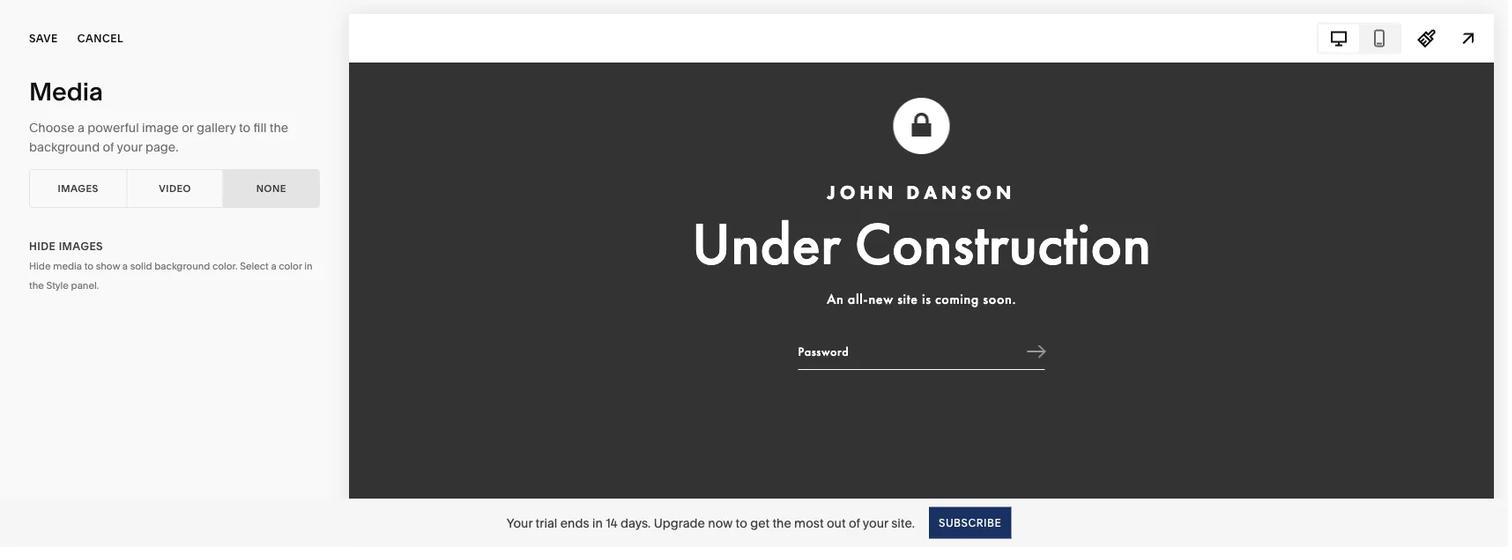 Task type: vqa. For each thing, say whether or not it's contained in the screenshot.
tab list
yes



Task type: locate. For each thing, give the bounding box(es) containing it.
of down powerful
[[103, 140, 114, 155]]

background right solid
[[155, 260, 210, 272]]

save
[[29, 32, 58, 45]]

2 horizontal spatial the
[[773, 516, 792, 531]]

the right "get"
[[773, 516, 792, 531]]

to left fill
[[239, 120, 251, 135]]

the
[[270, 120, 288, 135], [29, 280, 44, 291], [773, 516, 792, 531]]

0 vertical spatial of
[[103, 140, 114, 155]]

page.
[[145, 140, 178, 155]]

images down choose
[[58, 183, 99, 194]]

your left site.
[[863, 516, 889, 531]]

to left "get"
[[736, 516, 748, 531]]

a left color
[[271, 260, 277, 272]]

a left solid
[[122, 260, 128, 272]]

1 vertical spatial images
[[59, 240, 103, 253]]

days.
[[621, 516, 651, 531]]

1 horizontal spatial the
[[270, 120, 288, 135]]

0 horizontal spatial background
[[29, 140, 100, 155]]

14
[[606, 516, 618, 531]]

1 horizontal spatial your
[[863, 516, 889, 531]]

cancel button
[[77, 19, 124, 58]]

to left show
[[84, 260, 93, 272]]

in
[[305, 260, 313, 272], [592, 516, 603, 531]]

0 horizontal spatial to
[[84, 260, 93, 272]]

choose
[[29, 120, 75, 135]]

1 vertical spatial background
[[155, 260, 210, 272]]

0 vertical spatial background
[[29, 140, 100, 155]]

0 horizontal spatial in
[[305, 260, 313, 272]]

0 vertical spatial the
[[270, 120, 288, 135]]

the inside hide images hide media to show a solid background color. select a color in the style panel.
[[29, 280, 44, 291]]

1 vertical spatial your
[[863, 516, 889, 531]]

a
[[77, 120, 84, 135], [122, 260, 128, 272], [271, 260, 277, 272]]

to
[[239, 120, 251, 135], [84, 260, 93, 272], [736, 516, 748, 531]]

hide up "style"
[[29, 260, 51, 272]]

video
[[159, 183, 191, 194]]

in left "14"
[[592, 516, 603, 531]]

the inside choose a powerful image or gallery to fill the background of your page.
[[270, 120, 288, 135]]

images inside hide images hide media to show a solid background color. select a color in the style panel.
[[59, 240, 103, 253]]

0 horizontal spatial of
[[103, 140, 114, 155]]

images
[[58, 183, 99, 194], [59, 240, 103, 253]]

a right choose
[[77, 120, 84, 135]]

of right out
[[849, 516, 860, 531]]

1 vertical spatial in
[[592, 516, 603, 531]]

1 horizontal spatial background
[[155, 260, 210, 272]]

subscribe
[[939, 517, 1002, 529]]

0 vertical spatial hide
[[29, 240, 56, 253]]

background
[[29, 140, 100, 155], [155, 260, 210, 272]]

0 vertical spatial in
[[305, 260, 313, 272]]

1 vertical spatial the
[[29, 280, 44, 291]]

0 vertical spatial images
[[58, 183, 99, 194]]

solid
[[130, 260, 152, 272]]

your
[[507, 516, 533, 531]]

get
[[750, 516, 770, 531]]

hide
[[29, 240, 56, 253], [29, 260, 51, 272]]

images up media
[[59, 240, 103, 253]]

ends
[[561, 516, 589, 531]]

choose a powerful image or gallery to fill the background of your page.
[[29, 120, 288, 155]]

in right color
[[305, 260, 313, 272]]

panel.
[[71, 280, 99, 291]]

1 vertical spatial to
[[84, 260, 93, 272]]

show
[[96, 260, 120, 272]]

your inside choose a powerful image or gallery to fill the background of your page.
[[117, 140, 142, 155]]

out
[[827, 516, 846, 531]]

background inside choose a powerful image or gallery to fill the background of your page.
[[29, 140, 100, 155]]

0 vertical spatial your
[[117, 140, 142, 155]]

1 vertical spatial hide
[[29, 260, 51, 272]]

0 vertical spatial to
[[239, 120, 251, 135]]

the right fill
[[270, 120, 288, 135]]

subscribe button
[[929, 507, 1012, 539]]

0 horizontal spatial the
[[29, 280, 44, 291]]

1 horizontal spatial to
[[239, 120, 251, 135]]

2 vertical spatial to
[[736, 516, 748, 531]]

tab list
[[1319, 24, 1400, 52]]

0 horizontal spatial a
[[77, 120, 84, 135]]

2 horizontal spatial a
[[271, 260, 277, 272]]

gallery
[[197, 120, 236, 135]]

hide up media
[[29, 240, 56, 253]]

the left "style"
[[29, 280, 44, 291]]

your down powerful
[[117, 140, 142, 155]]

0 horizontal spatial your
[[117, 140, 142, 155]]

1 horizontal spatial of
[[849, 516, 860, 531]]

your
[[117, 140, 142, 155], [863, 516, 889, 531]]

2 horizontal spatial to
[[736, 516, 748, 531]]

background down choose
[[29, 140, 100, 155]]

of
[[103, 140, 114, 155], [849, 516, 860, 531]]

color
[[279, 260, 302, 272]]

none
[[256, 183, 287, 194]]



Task type: describe. For each thing, give the bounding box(es) containing it.
1 horizontal spatial in
[[592, 516, 603, 531]]

background inside hide images hide media to show a solid background color. select a color in the style panel.
[[155, 260, 210, 272]]

cancel
[[77, 32, 124, 45]]

1 vertical spatial of
[[849, 516, 860, 531]]

a inside choose a powerful image or gallery to fill the background of your page.
[[77, 120, 84, 135]]

style
[[46, 280, 69, 291]]

select
[[240, 260, 269, 272]]

save button
[[29, 19, 58, 58]]

now
[[708, 516, 733, 531]]

in inside hide images hide media to show a solid background color. select a color in the style panel.
[[305, 260, 313, 272]]

your trial ends in 14 days. upgrade now to get the most out of your site.
[[507, 516, 915, 531]]

to inside hide images hide media to show a solid background color. select a color in the style panel.
[[84, 260, 93, 272]]

media
[[29, 77, 103, 107]]

fill
[[254, 120, 267, 135]]

hide images hide media to show a solid background color. select a color in the style panel.
[[29, 240, 313, 291]]

1 hide from the top
[[29, 240, 56, 253]]

site.
[[892, 516, 915, 531]]

1 horizontal spatial a
[[122, 260, 128, 272]]

2 vertical spatial the
[[773, 516, 792, 531]]

2 hide from the top
[[29, 260, 51, 272]]

powerful
[[87, 120, 139, 135]]

media
[[53, 260, 82, 272]]

or
[[182, 120, 194, 135]]

color.
[[212, 260, 238, 272]]

most
[[795, 516, 824, 531]]

trial
[[536, 516, 558, 531]]

image
[[142, 120, 179, 135]]

to inside choose a powerful image or gallery to fill the background of your page.
[[239, 120, 251, 135]]

of inside choose a powerful image or gallery to fill the background of your page.
[[103, 140, 114, 155]]

upgrade
[[654, 516, 705, 531]]



